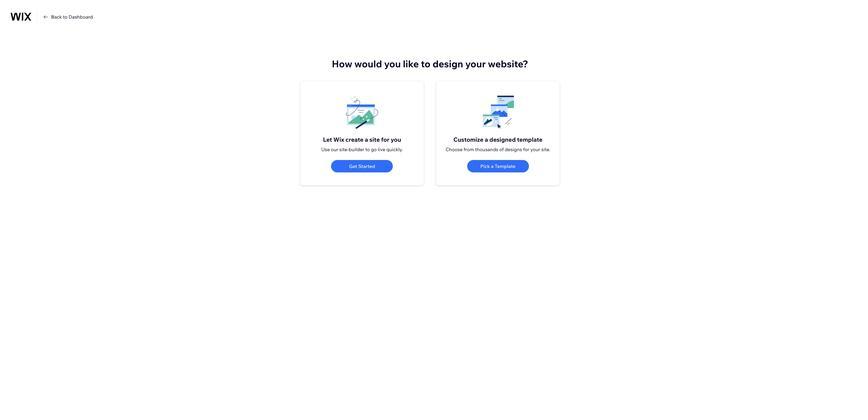 Task type: describe. For each thing, give the bounding box(es) containing it.
of
[[499, 147, 504, 152]]

pick a template button
[[467, 160, 529, 173]]

choose
[[446, 147, 463, 152]]

template
[[495, 163, 515, 169]]

for for designs
[[523, 147, 529, 152]]

designed
[[489, 136, 516, 143]]

wix
[[333, 136, 344, 143]]

to for use our site-builder to go live quickly.
[[365, 147, 370, 152]]

website?
[[488, 58, 528, 70]]

customize
[[453, 136, 483, 143]]

create
[[346, 136, 363, 143]]

choose from thousands of designs for your site.
[[446, 147, 550, 152]]

get
[[349, 163, 357, 169]]

0 vertical spatial you
[[384, 58, 401, 70]]

get started button
[[331, 160, 393, 173]]

like
[[403, 58, 419, 70]]

your for website?
[[465, 58, 486, 70]]

pick
[[481, 163, 490, 169]]

design
[[433, 58, 463, 70]]

builder
[[349, 147, 364, 152]]

let
[[323, 136, 332, 143]]

started
[[358, 163, 375, 169]]

your for site.
[[530, 147, 540, 152]]

site-
[[339, 147, 349, 152]]

our
[[331, 147, 338, 152]]

template
[[517, 136, 543, 143]]

site.
[[541, 147, 550, 152]]

how
[[332, 58, 352, 70]]



Task type: locate. For each thing, give the bounding box(es) containing it.
go
[[371, 147, 377, 152]]

for for site
[[381, 136, 389, 143]]

0 horizontal spatial to
[[63, 14, 68, 20]]

to
[[63, 14, 68, 20], [421, 58, 431, 70], [365, 147, 370, 152]]

a
[[365, 136, 368, 143], [485, 136, 488, 143], [491, 163, 494, 169]]

0 vertical spatial your
[[465, 58, 486, 70]]

let wix create a site for you
[[323, 136, 401, 143]]

a left site
[[365, 136, 368, 143]]

your
[[465, 58, 486, 70], [530, 147, 540, 152]]

live
[[378, 147, 385, 152]]

dashboard
[[69, 14, 93, 20]]

1 horizontal spatial for
[[523, 147, 529, 152]]

you
[[384, 58, 401, 70], [391, 136, 401, 143]]

you up quickly.
[[391, 136, 401, 143]]

2 horizontal spatial a
[[491, 163, 494, 169]]

1 horizontal spatial to
[[365, 147, 370, 152]]

to left the go
[[365, 147, 370, 152]]

quickly.
[[386, 147, 403, 152]]

2 vertical spatial to
[[365, 147, 370, 152]]

0 vertical spatial to
[[63, 14, 68, 20]]

from
[[464, 147, 474, 152]]

1 horizontal spatial a
[[485, 136, 488, 143]]

designs
[[505, 147, 522, 152]]

1 vertical spatial your
[[530, 147, 540, 152]]

how would you like to design your website?
[[332, 58, 528, 70]]

for up the live
[[381, 136, 389, 143]]

your left site.
[[530, 147, 540, 152]]

use our site-builder to go live quickly.
[[321, 147, 403, 152]]

2 horizontal spatial to
[[421, 58, 431, 70]]

1 vertical spatial for
[[523, 147, 529, 152]]

to right back
[[63, 14, 68, 20]]

back to dashboard button
[[42, 13, 93, 20]]

to for how would you like to design your website?
[[421, 58, 431, 70]]

you left like
[[384, 58, 401, 70]]

back to dashboard
[[51, 14, 93, 20]]

thousands
[[475, 147, 498, 152]]

to inside button
[[63, 14, 68, 20]]

0 horizontal spatial for
[[381, 136, 389, 143]]

get started
[[349, 163, 375, 169]]

site
[[369, 136, 380, 143]]

a for customize
[[485, 136, 488, 143]]

pick a template
[[481, 163, 515, 169]]

0 horizontal spatial your
[[465, 58, 486, 70]]

for
[[381, 136, 389, 143], [523, 147, 529, 152]]

1 vertical spatial you
[[391, 136, 401, 143]]

a up thousands
[[485, 136, 488, 143]]

for down template
[[523, 147, 529, 152]]

1 horizontal spatial your
[[530, 147, 540, 152]]

a inside button
[[491, 163, 494, 169]]

use
[[321, 147, 330, 152]]

1 vertical spatial to
[[421, 58, 431, 70]]

back
[[51, 14, 62, 20]]

to right like
[[421, 58, 431, 70]]

would
[[354, 58, 382, 70]]

a right pick
[[491, 163, 494, 169]]

0 horizontal spatial a
[[365, 136, 368, 143]]

your right design
[[465, 58, 486, 70]]

0 vertical spatial for
[[381, 136, 389, 143]]

a for pick
[[491, 163, 494, 169]]

customize a designed template
[[453, 136, 543, 143]]



Task type: vqa. For each thing, say whether or not it's contained in the screenshot.
preferred
no



